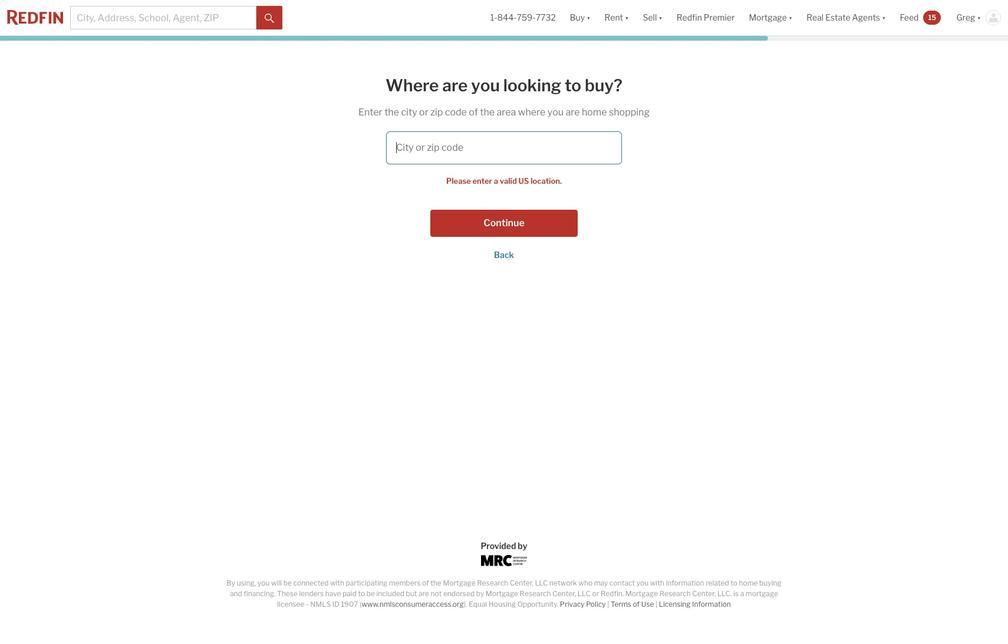 Task type: vqa. For each thing, say whether or not it's contained in the screenshot.
Mortgage ▾ dropdown button
yes



Task type: describe. For each thing, give the bounding box(es) containing it.
enter
[[358, 106, 382, 118]]

or inside by using, you will be connected with participating members of the mortgage research center, llc network who may contact you with information related to home buying and financing. these lenders have paid to be included but are not endorsed by mortgage research center, llc or redfin. mortgage research center, llc. is a mortgage licensee - nmls id 1907 (
[[592, 590, 599, 598]]

id
[[332, 600, 340, 609]]

not
[[431, 590, 442, 598]]

valid
[[500, 176, 517, 185]]

2 horizontal spatial the
[[480, 106, 495, 118]]

please enter a valid us location.
[[446, 176, 562, 185]]

zip
[[431, 106, 443, 118]]

1-844-759-7732 link
[[490, 13, 556, 23]]

use
[[641, 600, 654, 609]]

rent
[[605, 13, 623, 23]]

real estate agents ▾
[[807, 13, 886, 23]]

0 horizontal spatial the
[[385, 106, 399, 118]]

feed
[[900, 13, 919, 23]]

you right where
[[548, 106, 564, 118]]

rent ▾ button
[[605, 0, 629, 35]]

home
[[739, 579, 758, 588]]

to buy?
[[565, 75, 623, 96]]

mortgage up use
[[625, 590, 658, 598]]

lenders
[[299, 590, 324, 598]]

0 horizontal spatial llc
[[535, 579, 548, 588]]

▾ for buy ▾
[[587, 13, 591, 23]]

home shopping
[[582, 106, 650, 118]]

greg
[[957, 13, 976, 23]]

information
[[692, 600, 731, 609]]

real
[[807, 13, 824, 23]]

where
[[518, 106, 546, 118]]

you up "enter the city or zip code of the area where you are home shopping"
[[471, 75, 500, 96]]

have
[[325, 590, 341, 598]]

15
[[928, 13, 937, 22]]

enter
[[473, 176, 492, 185]]

0 vertical spatial to
[[731, 579, 738, 588]]

related
[[706, 579, 729, 588]]

1 horizontal spatial center,
[[553, 590, 576, 598]]

members
[[389, 579, 421, 588]]

-
[[306, 600, 309, 609]]

1-
[[490, 13, 497, 23]]

licensing information link
[[659, 600, 731, 609]]

(
[[360, 600, 362, 609]]

buy
[[570, 13, 585, 23]]

please
[[446, 176, 471, 185]]

of for members
[[422, 579, 429, 588]]

us
[[519, 176, 529, 185]]

rent ▾
[[605, 13, 629, 23]]

included
[[376, 590, 404, 598]]

sell ▾ button
[[636, 0, 670, 35]]

mortgage ▾ button
[[742, 0, 800, 35]]

may
[[594, 579, 608, 588]]

mortgage ▾
[[749, 13, 793, 23]]

location.
[[531, 176, 562, 185]]

housing
[[489, 600, 516, 609]]

1-844-759-7732
[[490, 13, 556, 23]]

greg ▾
[[957, 13, 981, 23]]

Where are you looking to buy? text field
[[386, 131, 622, 164]]

mortgage inside dropdown button
[[749, 13, 787, 23]]

▾ for greg ▾
[[977, 13, 981, 23]]

are inside by using, you will be connected with participating members of the mortgage research center, llc network who may contact you with information related to home buying and financing. these lenders have paid to be included but are not endorsed by mortgage research center, llc or redfin. mortgage research center, llc. is a mortgage licensee - nmls id 1907 (
[[419, 590, 429, 598]]

buy ▾
[[570, 13, 591, 23]]

looking
[[503, 75, 561, 96]]

llc.
[[717, 590, 732, 598]]

by inside by using, you will be connected with participating members of the mortgage research center, llc network who may contact you with information related to home buying and financing. these lenders have paid to be included but are not endorsed by mortgage research center, llc or redfin. mortgage research center, llc. is a mortgage licensee - nmls id 1907 (
[[476, 590, 484, 598]]

using,
[[237, 579, 256, 588]]

participating
[[346, 579, 388, 588]]

0 horizontal spatial center,
[[510, 579, 533, 588]]

0 horizontal spatial be
[[283, 579, 292, 588]]

agents
[[852, 13, 880, 23]]

844-
[[497, 13, 517, 23]]

endorsed
[[443, 590, 475, 598]]

mortgage up housing
[[486, 590, 518, 598]]

1 horizontal spatial llc
[[578, 590, 591, 598]]

redfin premier
[[677, 13, 735, 23]]

7732
[[536, 13, 556, 23]]

submit search image
[[265, 13, 274, 23]]

terms
[[611, 600, 631, 609]]

redfin premier button
[[670, 0, 742, 35]]

terms of use link
[[611, 600, 654, 609]]

1 | from the left
[[607, 600, 609, 609]]

equal
[[469, 600, 487, 609]]

▾ for mortgage ▾
[[789, 13, 793, 23]]

www.nmlsconsumeraccess.org ). equal housing opportunity. privacy policy | terms of use | licensing information
[[362, 600, 731, 609]]

rent ▾ button
[[598, 0, 636, 35]]



Task type: locate. For each thing, give the bounding box(es) containing it.
premier
[[704, 13, 735, 23]]

1907
[[341, 600, 358, 609]]

the up not
[[431, 579, 442, 588]]

the left area
[[480, 106, 495, 118]]

with up use
[[650, 579, 664, 588]]

and
[[230, 590, 242, 598]]

1 horizontal spatial a
[[740, 590, 744, 598]]

0 vertical spatial are
[[442, 75, 468, 96]]

the inside by using, you will be connected with participating members of the mortgage research center, llc network who may contact you with information related to home buying and financing. these lenders have paid to be included but are not endorsed by mortgage research center, llc or redfin. mortgage research center, llc. is a mortgage licensee - nmls id 1907 (
[[431, 579, 442, 588]]

city
[[401, 106, 417, 118]]

2 ▾ from the left
[[625, 13, 629, 23]]

▾ right buy
[[587, 13, 591, 23]]

buying
[[759, 579, 782, 588]]

a inside by using, you will be connected with participating members of the mortgage research center, llc network who may contact you with information related to home buying and financing. these lenders have paid to be included but are not endorsed by mortgage research center, llc or redfin. mortgage research center, llc. is a mortgage licensee - nmls id 1907 (
[[740, 590, 744, 598]]

1 vertical spatial are
[[566, 106, 580, 118]]

0 horizontal spatial or
[[419, 106, 429, 118]]

privacy
[[560, 600, 585, 609]]

1 horizontal spatial to
[[731, 579, 738, 588]]

where
[[386, 75, 439, 96]]

2 vertical spatial of
[[633, 600, 640, 609]]

2 horizontal spatial center,
[[692, 590, 716, 598]]

| down redfin.
[[607, 600, 609, 609]]

continue
[[484, 218, 525, 229]]

a
[[494, 176, 498, 185], [740, 590, 744, 598]]

1 horizontal spatial the
[[431, 579, 442, 588]]

1 horizontal spatial are
[[442, 75, 468, 96]]

▾ for sell ▾
[[659, 13, 663, 23]]

3 ▾ from the left
[[659, 13, 663, 23]]

1 horizontal spatial with
[[650, 579, 664, 588]]

of left use
[[633, 600, 640, 609]]

enter the city or zip code of the area where you are home shopping
[[358, 106, 650, 118]]

where are you looking to buy?
[[386, 75, 623, 96]]

0 horizontal spatial research
[[477, 579, 508, 588]]

with
[[330, 579, 344, 588], [650, 579, 664, 588]]

www.nmlsconsumeraccess.org link
[[362, 600, 464, 609]]

by up 'mortgage research center' image
[[518, 541, 527, 551]]

6 ▾ from the left
[[977, 13, 981, 23]]

research up opportunity. at the bottom right of the page
[[520, 590, 551, 598]]

will
[[271, 579, 282, 588]]

are down to buy?
[[566, 106, 580, 118]]

0 horizontal spatial of
[[422, 579, 429, 588]]

▾ right rent
[[625, 13, 629, 23]]

▾ right the agents
[[882, 13, 886, 23]]

redfin
[[677, 13, 702, 23]]

contact
[[610, 579, 635, 588]]

real estate agents ▾ link
[[807, 0, 886, 35]]

1 horizontal spatial |
[[656, 600, 657, 609]]

opportunity.
[[518, 600, 559, 609]]

research
[[477, 579, 508, 588], [520, 590, 551, 598], [660, 590, 691, 598]]

estate
[[826, 13, 851, 23]]

1 vertical spatial be
[[367, 590, 375, 598]]

▾ left the real
[[789, 13, 793, 23]]

mortgage research center image
[[481, 555, 527, 567]]

buy ▾ button
[[563, 0, 598, 35]]

but
[[406, 590, 417, 598]]

2 horizontal spatial of
[[633, 600, 640, 609]]

▾ right sell
[[659, 13, 663, 23]]

mortgage left the real
[[749, 13, 787, 23]]

0 vertical spatial a
[[494, 176, 498, 185]]

nmls
[[310, 600, 331, 609]]

1 horizontal spatial by
[[518, 541, 527, 551]]

policy
[[586, 600, 606, 609]]

0 vertical spatial by
[[518, 541, 527, 551]]

mortgage up endorsed on the bottom of page
[[443, 579, 476, 588]]

0 vertical spatial be
[[283, 579, 292, 588]]

1 vertical spatial a
[[740, 590, 744, 598]]

City, Address, School, Agent, ZIP search field
[[70, 6, 256, 29]]

by
[[227, 579, 235, 588]]

be down 'participating'
[[367, 590, 375, 598]]

▾ inside dropdown button
[[882, 13, 886, 23]]

be up these
[[283, 579, 292, 588]]

llc up the privacy policy link
[[578, 590, 591, 598]]

llc up opportunity. at the bottom right of the page
[[535, 579, 548, 588]]

are left not
[[419, 590, 429, 598]]

center, up opportunity. at the bottom right of the page
[[510, 579, 533, 588]]

licensee
[[277, 600, 305, 609]]

2 horizontal spatial research
[[660, 590, 691, 598]]

mortgage
[[749, 13, 787, 23], [443, 579, 476, 588], [486, 590, 518, 598], [625, 590, 658, 598]]

▾
[[587, 13, 591, 23], [625, 13, 629, 23], [659, 13, 663, 23], [789, 13, 793, 23], [882, 13, 886, 23], [977, 13, 981, 23]]

buy ▾ button
[[570, 0, 591, 35]]

you right contact
[[637, 579, 649, 588]]

1 vertical spatial of
[[422, 579, 429, 588]]

center, up information
[[692, 590, 716, 598]]

llc
[[535, 579, 548, 588], [578, 590, 591, 598]]

financing.
[[244, 590, 276, 598]]

privacy policy link
[[560, 600, 606, 609]]

0 horizontal spatial with
[[330, 579, 344, 588]]

with up have
[[330, 579, 344, 588]]

licensing
[[659, 600, 691, 609]]

you
[[471, 75, 500, 96], [548, 106, 564, 118], [258, 579, 270, 588], [637, 579, 649, 588]]

0 vertical spatial or
[[419, 106, 429, 118]]

▾ for rent ▾
[[625, 13, 629, 23]]

of
[[469, 106, 478, 118], [422, 579, 429, 588], [633, 600, 640, 609]]

759-
[[517, 13, 536, 23]]

of right members
[[422, 579, 429, 588]]

5 ▾ from the left
[[882, 13, 886, 23]]

by using, you will be connected with participating members of the mortgage research center, llc network who may contact you with information related to home buying and financing. these lenders have paid to be included but are not endorsed by mortgage research center, llc or redfin. mortgage research center, llc. is a mortgage licensee - nmls id 1907 (
[[227, 579, 782, 609]]

2 horizontal spatial are
[[566, 106, 580, 118]]

1 horizontal spatial of
[[469, 106, 478, 118]]

of for terms
[[633, 600, 640, 609]]

1 horizontal spatial be
[[367, 590, 375, 598]]

the left city
[[385, 106, 399, 118]]

4 ▾ from the left
[[789, 13, 793, 23]]

are up code
[[442, 75, 468, 96]]

these
[[277, 590, 298, 598]]

a right is
[[740, 590, 744, 598]]

of right code
[[469, 106, 478, 118]]

1 ▾ from the left
[[587, 13, 591, 23]]

mortgage
[[746, 590, 778, 598]]

2 vertical spatial are
[[419, 590, 429, 598]]

sell ▾ button
[[643, 0, 663, 35]]

back button
[[494, 250, 514, 260]]

provided
[[481, 541, 516, 551]]

0 horizontal spatial a
[[494, 176, 498, 185]]

to
[[731, 579, 738, 588], [358, 590, 365, 598]]

research up housing
[[477, 579, 508, 588]]

2 with from the left
[[650, 579, 664, 588]]

information
[[666, 579, 704, 588]]

area
[[497, 106, 516, 118]]

mortgage ▾ button
[[749, 0, 793, 35]]

1 vertical spatial llc
[[578, 590, 591, 598]]

0 horizontal spatial are
[[419, 590, 429, 598]]

is
[[734, 590, 739, 598]]

| right use
[[656, 600, 657, 609]]

0 vertical spatial of
[[469, 106, 478, 118]]

0 vertical spatial llc
[[535, 579, 548, 588]]

provided by
[[481, 541, 527, 551]]

code
[[445, 106, 467, 118]]

center,
[[510, 579, 533, 588], [553, 590, 576, 598], [692, 590, 716, 598]]

network
[[550, 579, 577, 588]]

sell
[[643, 13, 657, 23]]

a left valid
[[494, 176, 498, 185]]

center, down network
[[553, 590, 576, 598]]

1 vertical spatial or
[[592, 590, 599, 598]]

the
[[385, 106, 399, 118], [480, 106, 495, 118], [431, 579, 442, 588]]

paid
[[343, 590, 357, 598]]

connected
[[293, 579, 329, 588]]

you up financing.
[[258, 579, 270, 588]]

1 with from the left
[[330, 579, 344, 588]]

to up (
[[358, 590, 365, 598]]

1 vertical spatial by
[[476, 590, 484, 598]]

www.nmlsconsumeraccess.org
[[362, 600, 464, 609]]

or left zip on the top of page
[[419, 106, 429, 118]]

0 horizontal spatial to
[[358, 590, 365, 598]]

sell ▾
[[643, 13, 663, 23]]

or up policy
[[592, 590, 599, 598]]

who
[[579, 579, 593, 588]]

0 horizontal spatial |
[[607, 600, 609, 609]]

1 horizontal spatial research
[[520, 590, 551, 598]]

of inside by using, you will be connected with participating members of the mortgage research center, llc network who may contact you with information related to home buying and financing. these lenders have paid to be included but are not endorsed by mortgage research center, llc or redfin. mortgage research center, llc. is a mortgage licensee - nmls id 1907 (
[[422, 579, 429, 588]]

).
[[464, 600, 467, 609]]

continue button
[[430, 210, 578, 237]]

to up is
[[731, 579, 738, 588]]

▾ right greg
[[977, 13, 981, 23]]

1 vertical spatial to
[[358, 590, 365, 598]]

0 horizontal spatial by
[[476, 590, 484, 598]]

by up equal
[[476, 590, 484, 598]]

1 horizontal spatial or
[[592, 590, 599, 598]]

back
[[494, 250, 514, 260]]

research up licensing
[[660, 590, 691, 598]]

2 | from the left
[[656, 600, 657, 609]]

real estate agents ▾ button
[[800, 0, 893, 35]]



